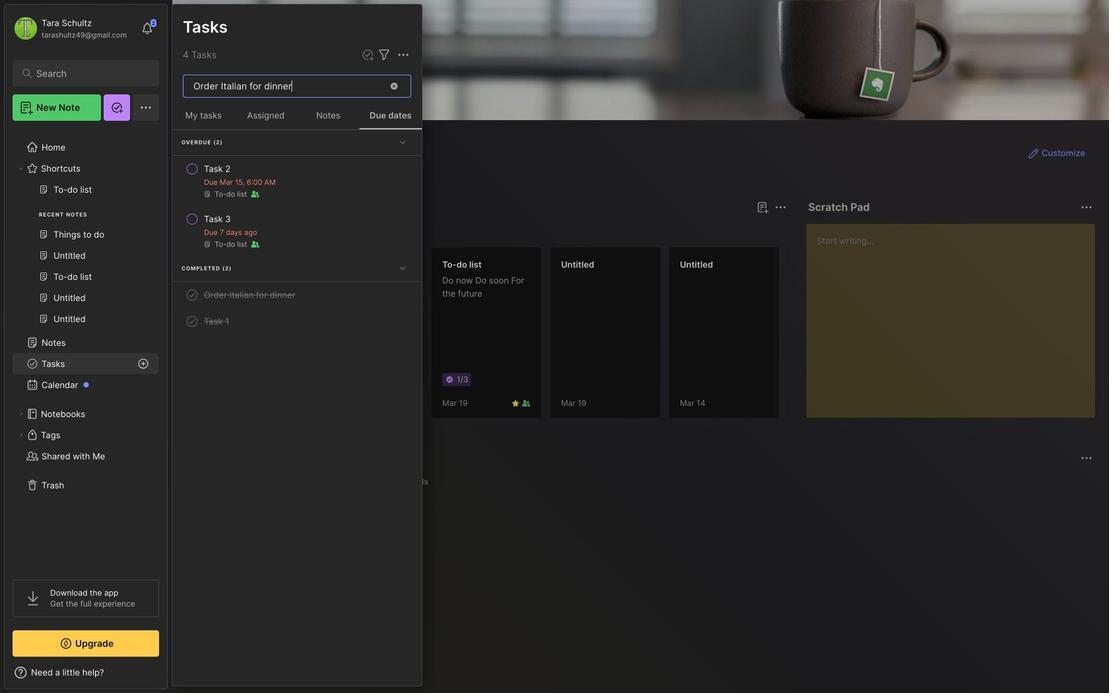 Task type: locate. For each thing, give the bounding box(es) containing it.
expand notebooks image
[[17, 410, 25, 418]]

1 row from the top
[[178, 157, 417, 205]]

tab
[[196, 223, 235, 239], [240, 223, 294, 239], [252, 474, 292, 490], [397, 474, 434, 490]]

none search field inside the main element
[[36, 65, 142, 81]]

collapse completed image
[[396, 262, 409, 275]]

group
[[13, 179, 158, 337]]

1 vertical spatial tab list
[[196, 474, 1091, 490]]

tree
[[5, 129, 167, 568]]

Find tasks… text field
[[186, 75, 381, 97]]

collapse overdue image
[[396, 135, 409, 149]]

4 row from the top
[[178, 310, 417, 333]]

row
[[178, 157, 417, 205], [178, 207, 417, 255], [178, 283, 417, 307], [178, 310, 417, 333]]

WHAT'S NEW field
[[5, 662, 167, 683]]

Filter tasks field
[[376, 47, 392, 63]]

None search field
[[36, 65, 142, 81]]

tab list
[[196, 223, 785, 239], [196, 474, 1091, 490]]

Account field
[[13, 15, 127, 42]]

row group
[[172, 130, 422, 335], [193, 247, 1109, 427]]

grid grid
[[193, 498, 1096, 677]]

click to collapse image
[[167, 669, 177, 685]]

Start writing… text field
[[817, 224, 1095, 407]]

0 vertical spatial tab list
[[196, 223, 785, 239]]

task 2 1 cell
[[204, 162, 231, 176]]

filter tasks image
[[376, 47, 392, 63]]



Task type: describe. For each thing, give the bounding box(es) containing it.
task 3 2 cell
[[204, 213, 231, 226]]

expand tags image
[[17, 431, 25, 439]]

Search text field
[[36, 67, 142, 80]]

more actions and view options image
[[396, 47, 411, 63]]

order italian for dinner 4 cell
[[204, 289, 295, 302]]

tree inside the main element
[[5, 129, 167, 568]]

1 tab list from the top
[[196, 223, 785, 239]]

More actions and view options field
[[392, 47, 411, 63]]

task 1 5 cell
[[204, 315, 229, 328]]

group inside tree
[[13, 179, 158, 337]]

2 tab list from the top
[[196, 474, 1091, 490]]

2 row from the top
[[178, 207, 417, 255]]

main element
[[0, 0, 172, 693]]

new task image
[[361, 48, 374, 61]]

3 row from the top
[[178, 283, 417, 307]]



Task type: vqa. For each thing, say whether or not it's contained in the screenshot.
tab
yes



